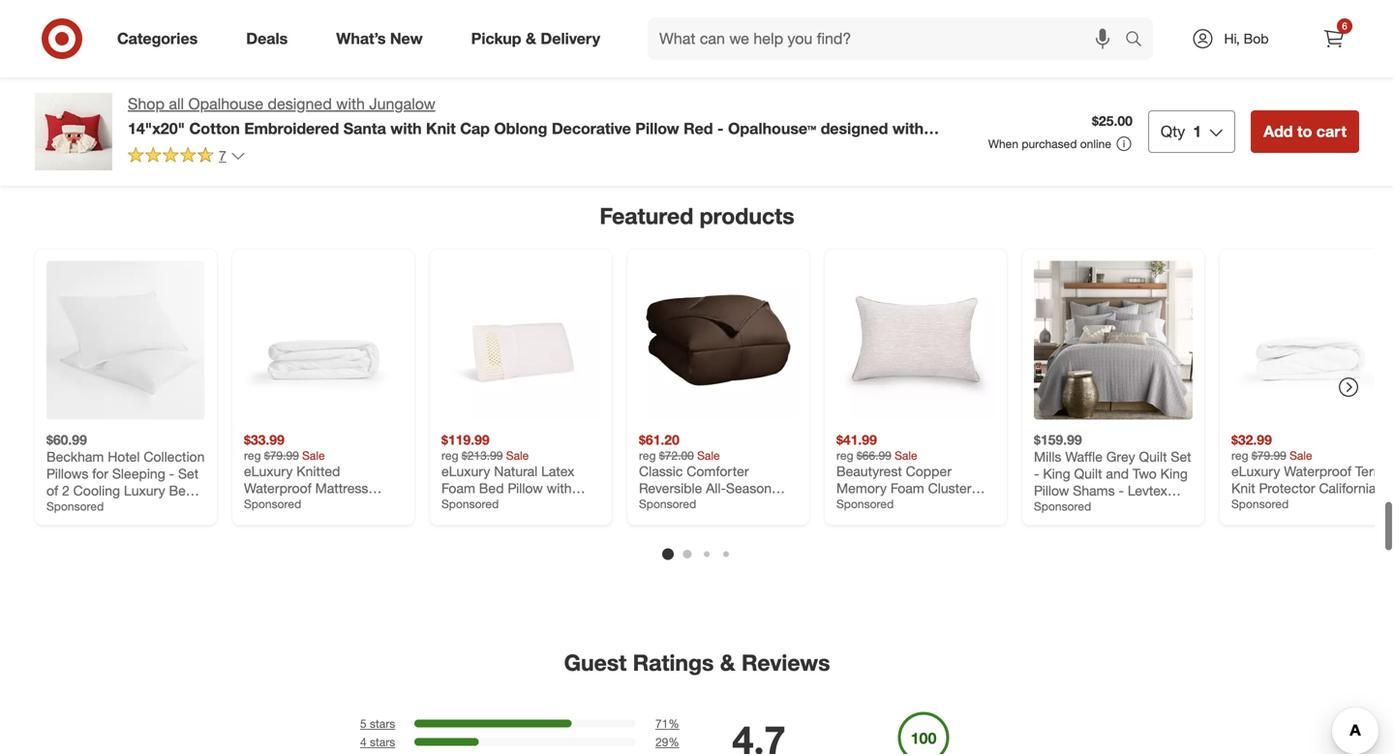 Task type: vqa. For each thing, say whether or not it's contained in the screenshot.
Embroidered
yes



Task type: describe. For each thing, give the bounding box(es) containing it.
0 vertical spatial designed
[[268, 94, 332, 113]]

$159.99 mills waffle grey quilt set - king quilt and two king pillow shams - levtex home
[[1034, 432, 1192, 516]]

mills waffle grey quilt set - king quilt and two king pillow shams - levtex home image
[[1034, 261, 1193, 420]]

opalhouse
[[188, 94, 264, 113]]

$72.00
[[659, 449, 694, 463]]

1 horizontal spatial -
[[1034, 466, 1040, 483]]

image of 14"x20" cotton embroidered santa with knit cap oblong decorative pillow red - opalhouse™ designed with jungalow™ image
[[35, 93, 112, 170]]

$41.99 reg $66.99 sale beautyrest copper memory foam cluster pillow
[[837, 432, 972, 514]]

4 stars
[[360, 735, 395, 750]]

pickup
[[471, 29, 522, 48]]

copper
[[906, 463, 952, 480]]

reg for $41.99
[[837, 449, 854, 463]]

$25.00
[[1093, 113, 1133, 129]]

1 horizontal spatial quilt
[[1140, 449, 1168, 466]]

4
[[360, 735, 367, 750]]

california for waterproof
[[306, 497, 363, 514]]

featured products
[[600, 202, 795, 229]]

1 vertical spatial designed
[[821, 119, 889, 138]]

$33.99
[[244, 432, 285, 449]]

0 horizontal spatial &
[[526, 29, 537, 48]]

sponsored for $33.99
[[244, 497, 301, 512]]

$32.99
[[1232, 432, 1273, 449]]

what's new link
[[320, 17, 447, 60]]

cover,
[[442, 497, 480, 514]]

king inside $33.99 reg $79.99 sale eluxury knitted waterproof mattress protector, california king
[[367, 497, 394, 514]]

oblong
[[494, 119, 548, 138]]

king inside "$32.99 reg $79.99 sale eluxury waterproof terry knit protector california king size"
[[1232, 497, 1259, 514]]

online
[[1081, 137, 1112, 151]]

7
[[219, 147, 226, 164]]

2
[[483, 497, 491, 514]]

bed
[[479, 480, 504, 497]]

qty 1
[[1161, 122, 1202, 141]]

mills
[[1034, 449, 1062, 466]]

reviews
[[742, 650, 831, 677]]

7 link
[[128, 146, 246, 168]]

home
[[1034, 499, 1071, 516]]

pack,
[[495, 497, 528, 514]]

ratings
[[633, 650, 714, 677]]

memory
[[837, 480, 887, 497]]

cap
[[460, 119, 490, 138]]

6
[[1343, 20, 1348, 32]]

$79.99 for $33.99
[[264, 449, 299, 463]]

waterproof inside $33.99 reg $79.99 sale eluxury knitted waterproof mattress protector, california king
[[244, 480, 312, 497]]

eluxury knitted waterproof mattress protector, california king image
[[244, 261, 403, 420]]

user image by @myfarmflowerhome image
[[252, 0, 469, 151]]

new
[[390, 29, 423, 48]]

knit inside "$32.99 reg $79.99 sale eluxury waterproof terry knit protector california king size"
[[1232, 480, 1256, 497]]

6 link
[[1313, 17, 1356, 60]]

santa
[[344, 119, 386, 138]]

14"x20"
[[128, 119, 185, 138]]

shop
[[128, 94, 165, 113]]

featured
[[600, 202, 694, 229]]

5 stars
[[360, 717, 395, 731]]

user image by @alexandhome image
[[19, 0, 236, 151]]

- inside shop all opalhouse designed with jungalow 14"x20" cotton embroidered santa with knit cap oblong decorative pillow red - opalhouse™ designed with jungalow™
[[718, 119, 724, 138]]

eluxury natural latex foam bed pillow with cover, 2 pack, king image
[[442, 261, 601, 420]]

bob
[[1244, 30, 1269, 47]]

categories link
[[101, 17, 222, 60]]

shams
[[1074, 483, 1115, 499]]

waffle
[[1066, 449, 1103, 466]]

pillow inside $41.99 reg $66.99 sale beautyrest copper memory foam cluster pillow
[[837, 497, 872, 514]]

sale for $61.20
[[698, 449, 720, 463]]

$66.99
[[857, 449, 892, 463]]

$119.99 reg $213.99 sale eluxury natural latex foam bed pillow with cover, 2 pack, king
[[442, 432, 575, 514]]

king right two
[[1161, 466, 1188, 483]]

california for terry
[[1320, 480, 1377, 497]]

user image by @ohtarget image
[[949, 0, 1166, 151]]

two
[[1133, 466, 1157, 483]]

latex
[[542, 463, 575, 480]]

$61.20 reg $72.00 sale
[[639, 432, 720, 463]]

eluxury for protector,
[[244, 463, 293, 480]]

protector,
[[244, 497, 302, 514]]

$33.99 reg $79.99 sale eluxury knitted waterproof mattress protector, california king
[[244, 432, 394, 514]]

protector
[[1260, 480, 1316, 497]]

$119.99
[[442, 432, 490, 449]]

embroidered
[[244, 119, 339, 138]]

when purchased online
[[989, 137, 1112, 151]]

sponsored for $32.99
[[1232, 497, 1289, 512]]

hi, bob
[[1225, 30, 1269, 47]]

deals link
[[230, 17, 312, 60]]

cluster
[[929, 480, 972, 497]]

qty
[[1161, 122, 1186, 141]]

user image by @thewevillcrew image
[[1182, 0, 1395, 151]]

decorative
[[552, 119, 631, 138]]

search button
[[1117, 17, 1163, 64]]

to
[[1298, 122, 1313, 141]]

search
[[1117, 31, 1163, 50]]

king inside $119.99 reg $213.99 sale eluxury natural latex foam bed pillow with cover, 2 pack, king
[[532, 497, 559, 514]]

guest
[[564, 650, 627, 677]]

set
[[1171, 449, 1192, 466]]



Task type: locate. For each thing, give the bounding box(es) containing it.
sponsored for $119.99
[[442, 497, 499, 512]]

$159.99
[[1034, 432, 1083, 449]]

guest ratings & reviews
[[564, 650, 831, 677]]

1 $79.99 from the left
[[264, 449, 299, 463]]

with
[[336, 94, 365, 113], [391, 119, 422, 138], [893, 119, 924, 138], [547, 480, 572, 497]]

when
[[989, 137, 1019, 151]]

california down knitted
[[306, 497, 363, 514]]

$79.99 up the protector
[[1252, 449, 1287, 463]]

stars down the 5 stars
[[370, 735, 395, 750]]

1 horizontal spatial california
[[1320, 480, 1377, 497]]

california inside "$32.99 reg $79.99 sale eluxury waterproof terry knit protector california king size"
[[1320, 480, 1377, 497]]

purchased
[[1022, 137, 1078, 151]]

quilt
[[1140, 449, 1168, 466], [1075, 466, 1103, 483]]

sale right $72.00
[[698, 449, 720, 463]]

pillow right "bed"
[[508, 480, 543, 497]]

designed up the embroidered
[[268, 94, 332, 113]]

foam left cluster
[[891, 480, 925, 497]]

sale for $119.99
[[506, 449, 529, 463]]

king down $159.99 on the bottom
[[1044, 466, 1071, 483]]

reg up the protector,
[[244, 449, 261, 463]]

add to cart
[[1264, 122, 1347, 141]]

1 % from the top
[[669, 717, 680, 731]]

reg for $119.99
[[442, 449, 459, 463]]

2 $79.99 from the left
[[1252, 449, 1287, 463]]

- right red
[[718, 119, 724, 138]]

foam for beautyrest
[[891, 480, 925, 497]]

5 reg from the left
[[1232, 449, 1249, 463]]

reg for $61.20
[[639, 449, 656, 463]]

with inside $119.99 reg $213.99 sale eluxury natural latex foam bed pillow with cover, 2 pack, king
[[547, 480, 572, 497]]

terry
[[1356, 463, 1386, 480]]

opalhouse™
[[728, 119, 817, 138]]

king left size
[[1232, 497, 1259, 514]]

eluxury inside "$32.99 reg $79.99 sale eluxury waterproof terry knit protector california king size"
[[1232, 463, 1281, 480]]

& right ratings
[[720, 650, 736, 677]]

knit inside shop all opalhouse designed with jungalow 14"x20" cotton embroidered santa with knit cap oblong decorative pillow red - opalhouse™ designed with jungalow™
[[426, 119, 456, 138]]

reg for $32.99
[[1232, 449, 1249, 463]]

king left cover,
[[367, 497, 394, 514]]

0 horizontal spatial -
[[718, 119, 724, 138]]

mattress
[[315, 480, 368, 497]]

eluxury inside $33.99 reg $79.99 sale eluxury knitted waterproof mattress protector, california king
[[244, 463, 293, 480]]

%
[[669, 717, 680, 731], [669, 735, 680, 750]]

reg inside $33.99 reg $79.99 sale eluxury knitted waterproof mattress protector, california king
[[244, 449, 261, 463]]

1 vertical spatial &
[[720, 650, 736, 677]]

% for 29
[[669, 735, 680, 750]]

california
[[1320, 480, 1377, 497], [306, 497, 363, 514]]

with right natural
[[547, 480, 572, 497]]

1 reg from the left
[[244, 449, 261, 463]]

$61.20
[[639, 432, 680, 449]]

- up the 'home'
[[1034, 466, 1040, 483]]

4 reg from the left
[[837, 449, 854, 463]]

$79.99
[[264, 449, 299, 463], [1252, 449, 1287, 463]]

delivery
[[541, 29, 601, 48]]

1 horizontal spatial waterproof
[[1285, 463, 1352, 480]]

eluxury for bed
[[442, 463, 490, 480]]

5 sale from the left
[[1290, 449, 1313, 463]]

sale inside "$32.99 reg $79.99 sale eluxury waterproof terry knit protector california king size"
[[1290, 449, 1313, 463]]

1
[[1194, 122, 1202, 141]]

knit left size
[[1232, 480, 1256, 497]]

quilt left and
[[1075, 466, 1103, 483]]

california inside $33.99 reg $79.99 sale eluxury knitted waterproof mattress protector, california king
[[306, 497, 363, 514]]

0 vertical spatial stars
[[370, 717, 395, 731]]

2 horizontal spatial -
[[1119, 483, 1125, 499]]

2 stars from the top
[[370, 735, 395, 750]]

eluxury inside $119.99 reg $213.99 sale eluxury natural latex foam bed pillow with cover, 2 pack, king
[[442, 463, 490, 480]]

sale inside $41.99 reg $66.99 sale beautyrest copper memory foam cluster pillow
[[895, 449, 918, 463]]

0 horizontal spatial california
[[306, 497, 363, 514]]

categories
[[117, 29, 198, 48]]

king right pack,
[[532, 497, 559, 514]]

2 foam from the left
[[891, 480, 925, 497]]

reg inside $119.99 reg $213.99 sale eluxury natural latex foam bed pillow with cover, 2 pack, king
[[442, 449, 459, 463]]

reg right set
[[1232, 449, 1249, 463]]

deals
[[246, 29, 288, 48]]

$213.99
[[462, 449, 503, 463]]

1 vertical spatial knit
[[1232, 480, 1256, 497]]

products
[[700, 202, 795, 229]]

knit left cap
[[426, 119, 456, 138]]

2 % from the top
[[669, 735, 680, 750]]

0 horizontal spatial quilt
[[1075, 466, 1103, 483]]

29
[[656, 735, 669, 750]]

pillow inside $159.99 mills waffle grey quilt set - king quilt and two king pillow shams - levtex home
[[1034, 483, 1070, 499]]

0 horizontal spatial $79.99
[[264, 449, 299, 463]]

% up the "29 %"
[[669, 717, 680, 731]]

cart
[[1317, 122, 1347, 141]]

all
[[169, 94, 184, 113]]

2 eluxury from the left
[[442, 463, 490, 480]]

eluxury down $119.99
[[442, 463, 490, 480]]

1 foam from the left
[[442, 480, 476, 497]]

1 vertical spatial stars
[[370, 735, 395, 750]]

designed
[[268, 94, 332, 113], [821, 119, 889, 138]]

reg inside $41.99 reg $66.99 sale beautyrest copper memory foam cluster pillow
[[837, 449, 854, 463]]

0 horizontal spatial eluxury
[[244, 463, 293, 480]]

0 vertical spatial &
[[526, 29, 537, 48]]

add to cart button
[[1252, 110, 1360, 153]]

3 eluxury from the left
[[1232, 463, 1281, 480]]

quilt left set
[[1140, 449, 1168, 466]]

red
[[684, 119, 713, 138]]

sale for $33.99
[[302, 449, 325, 463]]

waterproof left terry
[[1285, 463, 1352, 480]]

sale for $32.99
[[1290, 449, 1313, 463]]

1 sale from the left
[[302, 449, 325, 463]]

$79.99 inside "$32.99 reg $79.99 sale eluxury waterproof terry knit protector california king size"
[[1252, 449, 1287, 463]]

0 vertical spatial knit
[[426, 119, 456, 138]]

71 %
[[656, 717, 680, 731]]

1 eluxury from the left
[[244, 463, 293, 480]]

$79.99 inside $33.99 reg $79.99 sale eluxury knitted waterproof mattress protector, california king
[[264, 449, 299, 463]]

pillow inside shop all opalhouse designed with jungalow 14"x20" cotton embroidered santa with knit cap oblong decorative pillow red - opalhouse™ designed with jungalow™
[[636, 119, 680, 138]]

pickup & delivery
[[471, 29, 601, 48]]

$79.99 up the protector,
[[264, 449, 299, 463]]

eluxury
[[244, 463, 293, 480], [442, 463, 490, 480], [1232, 463, 1281, 480]]

pillow
[[636, 119, 680, 138], [508, 480, 543, 497], [1034, 483, 1070, 499], [837, 497, 872, 514]]

waterproof
[[1285, 463, 1352, 480], [244, 480, 312, 497]]

sale up the protector
[[1290, 449, 1313, 463]]

reg left the $66.99
[[837, 449, 854, 463]]

classic comforter reversible all-season medium weight down alternative bedding, king, chocolate - blue nile mills image
[[639, 261, 798, 420]]

and
[[1107, 466, 1129, 483]]

5
[[360, 717, 367, 731]]

$79.99 for $32.99
[[1252, 449, 1287, 463]]

reg for $33.99
[[244, 449, 261, 463]]

reg left $72.00
[[639, 449, 656, 463]]

eluxury down $33.99
[[244, 463, 293, 480]]

with up the santa
[[336, 94, 365, 113]]

1 horizontal spatial &
[[720, 650, 736, 677]]

foam left "bed"
[[442, 480, 476, 497]]

1 horizontal spatial designed
[[821, 119, 889, 138]]

2 reg from the left
[[442, 449, 459, 463]]

reg inside $61.20 reg $72.00 sale
[[639, 449, 656, 463]]

1 horizontal spatial knit
[[1232, 480, 1256, 497]]

foam inside $41.99 reg $66.99 sale beautyrest copper memory foam cluster pillow
[[891, 480, 925, 497]]

grey
[[1107, 449, 1136, 466]]

eluxury for protector
[[1232, 463, 1281, 480]]

reg inside "$32.99 reg $79.99 sale eluxury waterproof terry knit protector california king size"
[[1232, 449, 1249, 463]]

% for 71
[[669, 717, 680, 731]]

user image by @the.king_winston image
[[717, 0, 934, 151]]

stars for 5 stars
[[370, 717, 395, 731]]

What can we help you find? suggestions appear below search field
[[648, 17, 1130, 60]]

foam
[[442, 480, 476, 497], [891, 480, 925, 497]]

levtex
[[1128, 483, 1168, 499]]

0 horizontal spatial waterproof
[[244, 480, 312, 497]]

reg left $213.99
[[442, 449, 459, 463]]

what's
[[336, 29, 386, 48]]

% down "71 %"
[[669, 735, 680, 750]]

sale right $213.99
[[506, 449, 529, 463]]

1 stars from the top
[[370, 717, 395, 731]]

natural
[[494, 463, 538, 480]]

0 horizontal spatial designed
[[268, 94, 332, 113]]

eluxury down $32.99
[[1232, 463, 1281, 480]]

& right the pickup
[[526, 29, 537, 48]]

designed right opalhouse™
[[821, 119, 889, 138]]

-
[[718, 119, 724, 138], [1034, 466, 1040, 483], [1119, 483, 1125, 499]]

sale inside $119.99 reg $213.99 sale eluxury natural latex foam bed pillow with cover, 2 pack, king
[[506, 449, 529, 463]]

knit
[[426, 119, 456, 138], [1232, 480, 1256, 497]]

sponsored
[[244, 497, 301, 512], [442, 497, 499, 512], [639, 497, 697, 512], [837, 497, 894, 512], [1232, 497, 1289, 512], [46, 499, 104, 514], [1034, 499, 1092, 514]]

4 sale from the left
[[895, 449, 918, 463]]

pillow down the beautyrest
[[837, 497, 872, 514]]

sale inside $61.20 reg $72.00 sale
[[698, 449, 720, 463]]

stars
[[370, 717, 395, 731], [370, 735, 395, 750]]

71
[[656, 717, 669, 731]]

$32.99 reg $79.99 sale eluxury waterproof terry knit protector california king size
[[1232, 432, 1386, 514]]

king
[[1044, 466, 1071, 483], [1161, 466, 1188, 483], [367, 497, 394, 514], [532, 497, 559, 514], [1232, 497, 1259, 514]]

sale
[[302, 449, 325, 463], [506, 449, 529, 463], [698, 449, 720, 463], [895, 449, 918, 463], [1290, 449, 1313, 463]]

$41.99
[[837, 432, 877, 449]]

sale for $41.99
[[895, 449, 918, 463]]

what's new
[[336, 29, 423, 48]]

29 %
[[656, 735, 680, 750]]

with down jungalow
[[391, 119, 422, 138]]

user image by @downsouthstreet image
[[484, 0, 701, 151]]

beautyrest
[[837, 463, 903, 480]]

pickup & delivery link
[[455, 17, 625, 60]]

pillow inside $119.99 reg $213.99 sale eluxury natural latex foam bed pillow with cover, 2 pack, king
[[508, 480, 543, 497]]

waterproof inside "$32.99 reg $79.99 sale eluxury waterproof terry knit protector california king size"
[[1285, 463, 1352, 480]]

0 horizontal spatial foam
[[442, 480, 476, 497]]

reg
[[244, 449, 261, 463], [442, 449, 459, 463], [639, 449, 656, 463], [837, 449, 854, 463], [1232, 449, 1249, 463]]

california right the protector
[[1320, 480, 1377, 497]]

beckham hotel collection pillows for sleeping - set of 2 cooling luxury bed pillow for back, stomach or side sleepers (2-pack, queen) image
[[46, 261, 205, 420]]

pillow left red
[[636, 119, 680, 138]]

1 horizontal spatial $79.99
[[1252, 449, 1287, 463]]

beautyrest copper memory foam cluster pillow image
[[837, 261, 996, 420]]

1 horizontal spatial foam
[[891, 480, 925, 497]]

hi,
[[1225, 30, 1241, 47]]

sponsored for $61.20
[[639, 497, 697, 512]]

cotton
[[189, 119, 240, 138]]

foam inside $119.99 reg $213.99 sale eluxury natural latex foam bed pillow with cover, 2 pack, king
[[442, 480, 476, 497]]

stars for 4 stars
[[370, 735, 395, 750]]

jungalow™
[[128, 138, 208, 157]]

0 horizontal spatial knit
[[426, 119, 456, 138]]

foam for eluxury
[[442, 480, 476, 497]]

&
[[526, 29, 537, 48], [720, 650, 736, 677]]

$60.99
[[46, 432, 87, 449]]

2 sale from the left
[[506, 449, 529, 463]]

3 sale from the left
[[698, 449, 720, 463]]

3 reg from the left
[[639, 449, 656, 463]]

jungalow
[[369, 94, 436, 113]]

sale right the $66.99
[[895, 449, 918, 463]]

knitted
[[297, 463, 340, 480]]

sale inside $33.99 reg $79.99 sale eluxury knitted waterproof mattress protector, california king
[[302, 449, 325, 463]]

2 horizontal spatial eluxury
[[1232, 463, 1281, 480]]

1 vertical spatial %
[[669, 735, 680, 750]]

- left levtex
[[1119, 483, 1125, 499]]

add
[[1264, 122, 1294, 141]]

stars up 4 stars
[[370, 717, 395, 731]]

size
[[1263, 497, 1289, 514]]

waterproof down $33.99
[[244, 480, 312, 497]]

with down what can we help you find? suggestions appear below search box
[[893, 119, 924, 138]]

eluxury waterproof terry knit protector california king size image
[[1232, 261, 1391, 420]]

1 horizontal spatial eluxury
[[442, 463, 490, 480]]

0 vertical spatial %
[[669, 717, 680, 731]]

sale up mattress
[[302, 449, 325, 463]]

pillow down mills
[[1034, 483, 1070, 499]]

sponsored for $41.99
[[837, 497, 894, 512]]

shop all opalhouse designed with jungalow 14"x20" cotton embroidered santa with knit cap oblong decorative pillow red - opalhouse™ designed with jungalow™
[[128, 94, 924, 157]]



